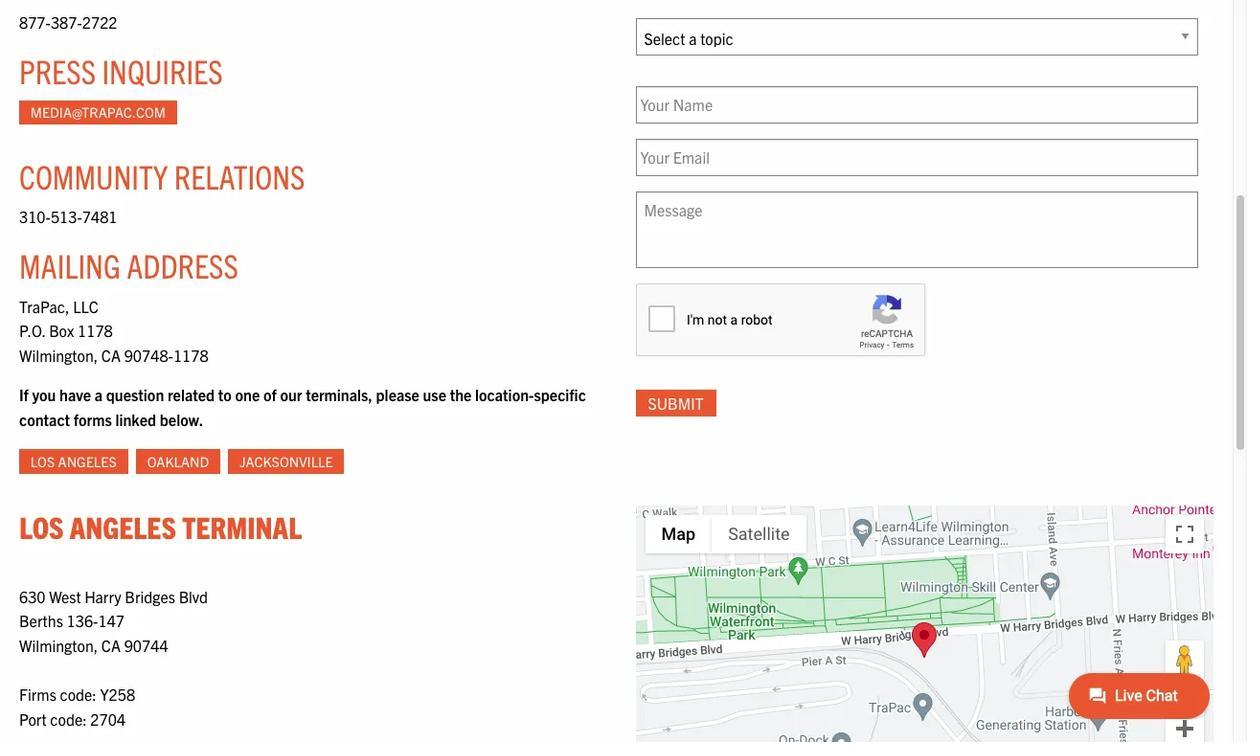 Task type: locate. For each thing, give the bounding box(es) containing it.
relations
[[174, 155, 305, 196]]

2 ca from the top
[[101, 636, 121, 655]]

angeles
[[58, 453, 117, 470], [70, 507, 176, 545]]

wilmington, down box
[[19, 346, 98, 365]]

media@trapac.com
[[30, 103, 166, 121]]

satellite
[[728, 524, 790, 544]]

the
[[450, 386, 472, 405]]

address
[[127, 245, 239, 286]]

menu bar
[[645, 515, 806, 553]]

1 vertical spatial ca
[[101, 636, 121, 655]]

7481
[[82, 207, 117, 226]]

1178
[[78, 321, 113, 340], [173, 346, 209, 365]]

los angeles link
[[19, 450, 128, 474]]

Your Name text field
[[636, 86, 1199, 123]]

one
[[235, 386, 260, 405]]

los up 630
[[19, 507, 64, 545]]

box
[[49, 321, 74, 340]]

wilmington, inside trapac, llc p.o. box 1178 wilmington, ca 90748-1178
[[19, 346, 98, 365]]

los for los angeles terminal
[[19, 507, 64, 545]]

ca inside trapac, llc p.o. box 1178 wilmington, ca 90748-1178
[[101, 346, 121, 365]]

1 vertical spatial 1178
[[173, 346, 209, 365]]

0 vertical spatial ca
[[101, 346, 121, 365]]

1 vertical spatial wilmington,
[[19, 636, 98, 655]]

1178 down llc
[[78, 321, 113, 340]]

ca left 90748-
[[101, 346, 121, 365]]

los angeles
[[30, 453, 117, 470]]

angeles up harry
[[70, 507, 176, 545]]

0 vertical spatial angeles
[[58, 453, 117, 470]]

question
[[106, 386, 164, 405]]

None submit
[[636, 390, 716, 416]]

trapac,
[[19, 297, 69, 316]]

mailing
[[19, 245, 121, 286]]

linked
[[115, 410, 156, 429]]

code: right port
[[50, 710, 87, 729]]

0 vertical spatial wilmington,
[[19, 346, 98, 365]]

angeles down forms
[[58, 453, 117, 470]]

our
[[280, 386, 302, 405]]

1 ca from the top
[[101, 346, 121, 365]]

1 wilmington, from the top
[[19, 346, 98, 365]]

wilmington,
[[19, 346, 98, 365], [19, 636, 98, 655]]

media@trapac.com link
[[19, 100, 177, 124]]

2 wilmington, from the top
[[19, 636, 98, 655]]

if you have a question related to one of our terminals, please use the location-specific contact forms linked below.
[[19, 386, 586, 429]]

2704
[[90, 710, 126, 729]]

mailing address
[[19, 245, 239, 286]]

los down contact
[[30, 453, 55, 470]]

press inquiries
[[19, 50, 223, 91]]

jacksonville
[[240, 453, 333, 470]]

0 vertical spatial los
[[30, 453, 55, 470]]

specific
[[534, 386, 586, 405]]

p.o.
[[19, 321, 45, 340]]

los angeles terminal
[[19, 507, 302, 545]]

wilmington, down berths
[[19, 636, 98, 655]]

90744
[[124, 636, 168, 655]]

1178 up related
[[173, 346, 209, 365]]

los
[[30, 453, 55, 470], [19, 507, 64, 545]]

1 horizontal spatial 1178
[[173, 346, 209, 365]]

bridges
[[125, 587, 175, 606]]

firms
[[19, 685, 56, 704]]

ca down 147
[[101, 636, 121, 655]]

oakland link
[[136, 450, 220, 474]]

1 vertical spatial angeles
[[70, 507, 176, 545]]

related
[[168, 386, 215, 405]]

1 vertical spatial los
[[19, 507, 64, 545]]

blvd
[[179, 587, 208, 606]]

310-513-7481
[[19, 207, 117, 226]]

firms code:  y258 port code:  2704
[[19, 685, 135, 729]]

0 horizontal spatial 1178
[[78, 321, 113, 340]]

port
[[19, 710, 47, 729]]

0 vertical spatial code:
[[60, 685, 97, 704]]

code:
[[60, 685, 97, 704], [50, 710, 87, 729]]

147
[[98, 612, 125, 631]]

y258
[[100, 685, 135, 704]]

Message text field
[[636, 192, 1199, 268]]

630
[[19, 587, 46, 606]]

code: up 2704
[[60, 685, 97, 704]]

ca
[[101, 346, 121, 365], [101, 636, 121, 655]]

0 vertical spatial 1178
[[78, 321, 113, 340]]

location-
[[475, 386, 534, 405]]

harry
[[85, 587, 121, 606]]



Task type: describe. For each thing, give the bounding box(es) containing it.
of
[[263, 386, 277, 405]]

a
[[95, 386, 103, 405]]

ca inside 630 west harry bridges blvd berths 136-147 wilmington, ca 90744
[[101, 636, 121, 655]]

los for los angeles
[[30, 453, 55, 470]]

please
[[376, 386, 420, 405]]

menu bar containing map
[[645, 515, 806, 553]]

contact
[[19, 410, 70, 429]]

630 west harry bridges blvd berths 136-147 wilmington, ca 90744
[[19, 587, 208, 655]]

west
[[49, 587, 81, 606]]

inquiries
[[102, 50, 223, 91]]

llc
[[73, 297, 98, 316]]

136-
[[67, 612, 98, 631]]

you
[[32, 386, 56, 405]]

terminals,
[[306, 386, 373, 405]]

use
[[423, 386, 446, 405]]

forms
[[74, 410, 112, 429]]

map
[[662, 524, 696, 544]]

trapac, llc p.o. box 1178 wilmington, ca 90748-1178
[[19, 297, 209, 365]]

map region
[[473, 437, 1247, 743]]

jacksonville link
[[228, 450, 344, 474]]

angeles for los angeles
[[58, 453, 117, 470]]

have
[[59, 386, 91, 405]]

wilmington, inside 630 west harry bridges blvd berths 136-147 wilmington, ca 90744
[[19, 636, 98, 655]]

513-
[[51, 207, 82, 226]]

satellite button
[[712, 515, 806, 553]]

below.
[[160, 410, 203, 429]]

angeles for los angeles terminal
[[70, 507, 176, 545]]

877-387-2722
[[19, 12, 117, 31]]

community
[[19, 155, 168, 196]]

Your Email text field
[[636, 139, 1199, 176]]

877-
[[19, 12, 51, 31]]

oakland
[[147, 453, 209, 470]]

2722
[[82, 12, 117, 31]]

press
[[19, 50, 96, 91]]

if
[[19, 386, 28, 405]]

terminal
[[182, 507, 302, 545]]

310-
[[19, 207, 51, 226]]

map button
[[645, 515, 712, 553]]

387-
[[51, 12, 82, 31]]

to
[[218, 386, 232, 405]]

1 vertical spatial code:
[[50, 710, 87, 729]]

berths
[[19, 612, 63, 631]]

community relations
[[19, 155, 305, 196]]

90748-
[[124, 346, 173, 365]]



Task type: vqa. For each thing, say whether or not it's contained in the screenshot.
About Us link in the top right of the page
no



